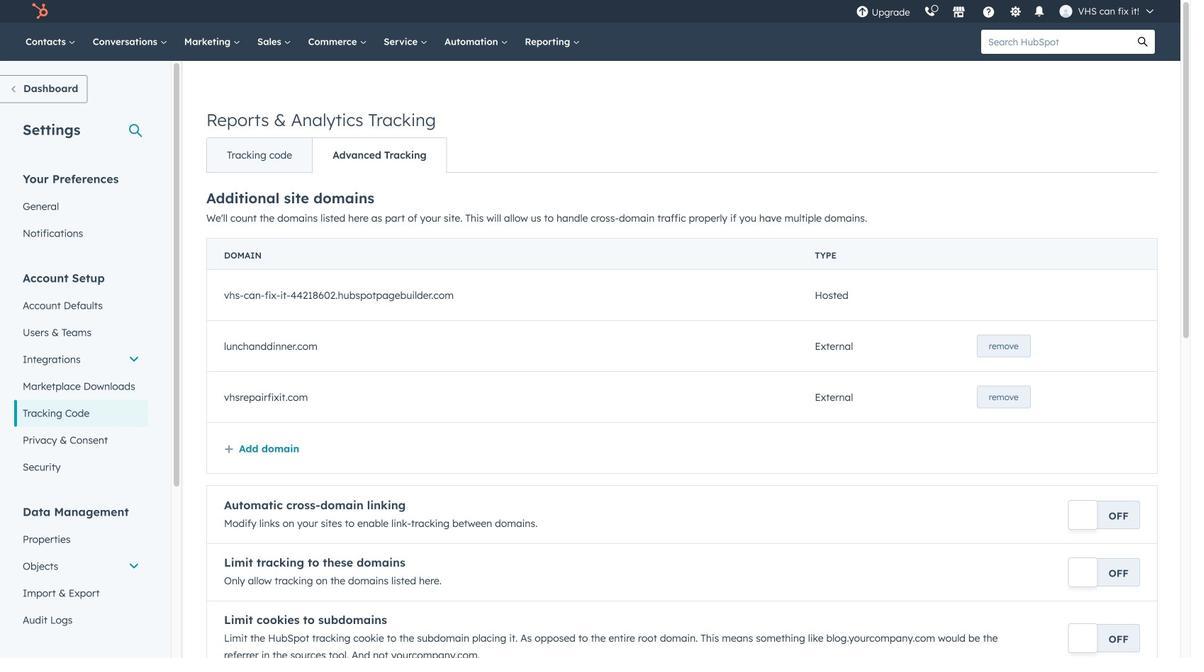 Task type: describe. For each thing, give the bounding box(es) containing it.
Search HubSpot search field
[[981, 30, 1131, 54]]

marketplaces image
[[953, 6, 965, 19]]

terry turtle image
[[1060, 5, 1072, 18]]

your preferences element
[[14, 171, 148, 247]]



Task type: vqa. For each thing, say whether or not it's contained in the screenshot.
'Marketplaces' icon
yes



Task type: locate. For each thing, give the bounding box(es) containing it.
account setup element
[[14, 271, 148, 481]]

navigation
[[206, 138, 447, 173]]

data management element
[[14, 504, 148, 634]]

menu
[[849, 0, 1164, 23]]



